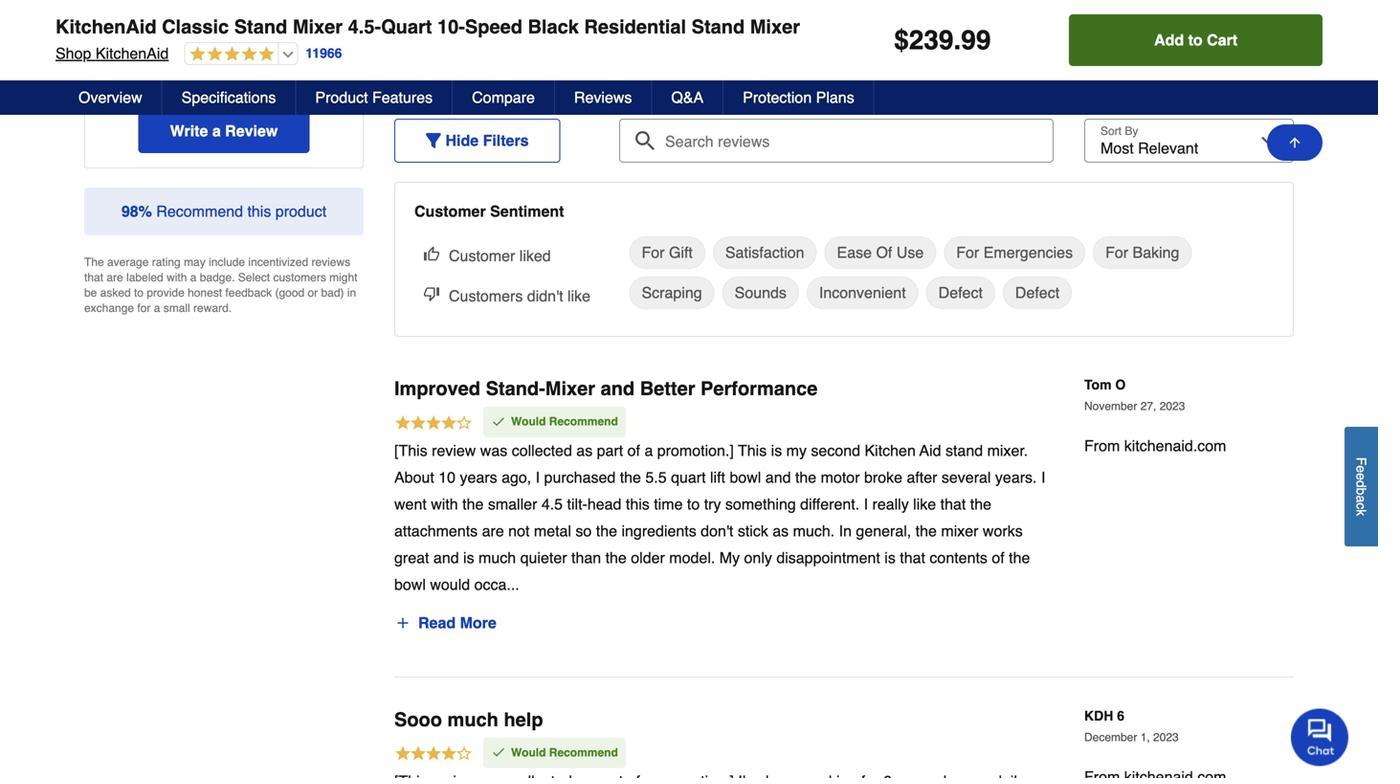Task type: describe. For each thing, give the bounding box(es) containing it.
the right 'so'
[[596, 522, 618, 540]]

features
[[372, 89, 433, 106]]

from kitchenaid.com
[[1085, 437, 1227, 455]]

the
[[84, 256, 104, 269]]

reviews button
[[555, 80, 652, 115]]

protection
[[743, 89, 812, 106]]

disappointment
[[777, 549, 881, 567]]

1 horizontal spatial bowl
[[730, 469, 762, 486]]

time
[[654, 495, 683, 513]]

sentiment
[[490, 203, 564, 220]]

would recommend for mixer
[[511, 415, 618, 429]]

than
[[572, 549, 601, 567]]

that inside the average rating may include incentivized reviews that are labeled with a badge. select customers might be asked to provide honest feedback (good or bad) in exchange for a small reward.
[[84, 271, 103, 285]]

scraping
[[642, 284, 703, 302]]

lift
[[711, 469, 726, 486]]

inconvenient
[[820, 284, 906, 302]]

something
[[726, 495, 796, 513]]

purchased
[[544, 469, 616, 486]]

general,
[[856, 522, 912, 540]]

not
[[509, 522, 530, 540]]

2 e from the top
[[1354, 473, 1370, 480]]

smaller
[[488, 495, 538, 513]]

honest
[[188, 286, 222, 300]]

read more button
[[395, 608, 498, 639]]

2 horizontal spatial i
[[1042, 469, 1046, 486]]

baking
[[1133, 244, 1180, 262]]

labeled
[[126, 271, 163, 285]]

2
[[100, 44, 106, 58]]

1 stand from the left
[[234, 16, 288, 38]]

contents
[[930, 549, 988, 567]]

0 horizontal spatial mixer
[[293, 16, 343, 38]]

compare button
[[453, 80, 555, 115]]

much.
[[793, 522, 835, 540]]

exchange
[[84, 302, 134, 315]]

of inside button
[[877, 244, 893, 262]]

1 horizontal spatial is
[[771, 442, 783, 459]]

the down the my
[[796, 469, 817, 486]]

like inside [this review was collected as part of a promotion.] this is my second kitchen aid stand mixer. about 10 years ago, i purchased the 5.5 quart lift bowl and the motor broke after several years.  i went with the smaller 4.5 tilt-head this time to try something different.  i really like that the attachments are not metal so the ingredients don't stick as much.  in general, the mixer works great and is much quieter than the older model.  my only disappointment is that contents of the bowl would occa...
[[914, 495, 937, 513]]

2 horizontal spatial is
[[885, 549, 896, 567]]

tom
[[1085, 377, 1112, 393]]

would for mixer
[[511, 415, 546, 429]]

k
[[1354, 510, 1370, 516]]

product
[[276, 203, 327, 220]]

0 vertical spatial kitchenaid
[[56, 16, 157, 38]]

2 defect button from the left
[[1003, 277, 1073, 309]]

%
[[138, 203, 152, 220]]

protection plans
[[743, 89, 855, 106]]

a inside [this review was collected as part of a promotion.] this is my second kitchen aid stand mixer. about 10 years ago, i purchased the 5.5 quart lift bowl and the motor broke after several years.  i went with the smaller 4.5 tilt-head this time to try something different.  i really like that the attachments are not metal so the ingredients don't stick as much.  in general, the mixer works great and is much quieter than the older model.  my only disappointment is that contents of the bowl would occa...
[[645, 442, 653, 459]]

aid
[[920, 442, 942, 459]]

to inside [this review was collected as part of a promotion.] this is my second kitchen aid stand mixer. about 10 years ago, i purchased the 5.5 quart lift bowl and the motor broke after several years.  i went with the smaller 4.5 tilt-head this time to try something different.  i really like that the attachments are not metal so the ingredients don't stick as much.  in general, the mixer works great and is much quieter than the older model.  my only disappointment is that contents of the bowl would occa...
[[687, 495, 700, 513]]

be
[[84, 286, 97, 300]]

0 horizontal spatial of
[[628, 442, 641, 459]]

$
[[895, 25, 909, 56]]

years.
[[996, 469, 1038, 486]]

sounds
[[735, 284, 787, 302]]

1 defect button from the left
[[927, 277, 996, 309]]

review for a
[[225, 122, 278, 140]]

to inside the average rating may include incentivized reviews that are labeled with a badge. select customers might be asked to provide honest feedback (good or bad) in exchange for a small reward.
[[134, 286, 144, 300]]

0 vertical spatial recommend
[[156, 203, 243, 220]]

gift
[[669, 244, 693, 262]]

product features button
[[296, 80, 453, 115]]

customer for customer liked
[[449, 247, 516, 265]]

provide
[[147, 286, 185, 300]]

1,
[[1141, 731, 1151, 744]]

reviews
[[312, 256, 351, 269]]

with inside the average rating may include incentivized reviews that are labeled with a badge. select customers might be asked to provide honest feedback (good or bad) in exchange for a small reward.
[[167, 271, 187, 285]]

4.5
[[542, 495, 563, 513]]

in
[[839, 522, 852, 540]]

1% for 3 star
[[332, 21, 349, 35]]

would recommend for help
[[511, 746, 618, 760]]

for emergencies
[[957, 244, 1074, 262]]

4.5-
[[348, 16, 381, 38]]

about
[[395, 469, 435, 486]]

1 star
[[100, 67, 130, 81]]

are inside the average rating may include incentivized reviews that are labeled with a badge. select customers might be asked to provide honest feedback (good or bad) in exchange for a small reward.
[[107, 271, 123, 285]]

residential
[[585, 16, 687, 38]]

a inside 'button'
[[212, 122, 221, 140]]

tilt-
[[567, 495, 588, 513]]

with inside [this review was collected as part of a promotion.] this is my second kitchen aid stand mixer. about 10 years ago, i purchased the 5.5 quart lift bowl and the motor broke after several years.  i went with the smaller 4.5 tilt-head this time to try something different.  i really like that the attachments are not metal so the ingredients don't stick as much.  in general, the mixer works great and is much quieter than the older model.  my only disappointment is that contents of the bowl would occa...
[[431, 495, 458, 513]]

didn't
[[527, 287, 564, 305]]

bad)
[[321, 286, 344, 300]]

different.
[[801, 495, 860, 513]]

0 horizontal spatial this
[[247, 203, 271, 220]]

ease of use
[[837, 244, 924, 262]]

1 vertical spatial that
[[941, 495, 966, 513]]

small
[[163, 302, 190, 315]]

star for 2 star
[[109, 44, 130, 58]]

2 horizontal spatial mixer
[[751, 16, 801, 38]]

0 vertical spatial customer
[[441, 89, 512, 106]]

shop
[[56, 45, 91, 62]]

incentivized
[[248, 256, 308, 269]]

shop kitchenaid
[[56, 45, 169, 62]]

1
[[100, 67, 106, 81]]

thumb up image
[[424, 246, 440, 262]]

mixer
[[942, 522, 979, 540]]

don't
[[701, 522, 734, 540]]

q&a
[[672, 89, 704, 106]]

are inside [this review was collected as part of a promotion.] this is my second kitchen aid stand mixer. about 10 years ago, i purchased the 5.5 quart lift bowl and the motor broke after several years.  i went with the smaller 4.5 tilt-head this time to try something different.  i really like that the attachments are not metal so the ingredients don't stick as much.  in general, the mixer works great and is much quieter than the older model.  my only disappointment is that contents of the bowl would occa...
[[482, 522, 504, 540]]

ease of use button
[[825, 237, 937, 269]]

for baking button
[[1094, 237, 1193, 269]]

write
[[170, 122, 208, 140]]

quieter
[[521, 549, 567, 567]]

recommend for sooo much help
[[549, 746, 618, 760]]

defect for first defect button from right
[[1016, 284, 1060, 302]]

2023 for sooo much help
[[1154, 731, 1179, 744]]

overview
[[79, 89, 142, 106]]

the left mixer
[[916, 522, 937, 540]]

this inside [this review was collected as part of a promotion.] this is my second kitchen aid stand mixer. about 10 years ago, i purchased the 5.5 quart lift bowl and the motor broke after several years.  i went with the smaller 4.5 tilt-head this time to try something different.  i really like that the attachments are not metal so the ingredients don't stick as much.  in general, the mixer works great and is much quieter than the older model.  my only disappointment is that contents of the bowl would occa...
[[626, 495, 650, 513]]

a inside button
[[1354, 495, 1370, 503]]

ingredients
[[622, 522, 697, 540]]

compare
[[472, 89, 535, 106]]

b
[[1354, 488, 1370, 495]]

a down 'provide'
[[154, 302, 160, 315]]

help
[[504, 709, 543, 731]]

product features
[[315, 89, 433, 106]]

plans
[[816, 89, 855, 106]]

the down years
[[463, 495, 484, 513]]

the down works on the right bottom of the page
[[1009, 549, 1031, 567]]

1 horizontal spatial mixer
[[546, 378, 596, 400]]

s
[[569, 89, 578, 106]]



Task type: locate. For each thing, give the bounding box(es) containing it.
1% for 2 star
[[332, 44, 349, 58]]

defect for 1st defect button from left
[[939, 284, 983, 302]]

as right the stick
[[773, 522, 789, 540]]

2 vertical spatial 1%
[[332, 67, 349, 81]]

0 horizontal spatial stand
[[234, 16, 288, 38]]

0 vertical spatial review
[[516, 89, 569, 106]]

of down works on the right bottom of the page
[[992, 549, 1005, 567]]

that down the
[[84, 271, 103, 285]]

more
[[460, 614, 497, 632]]

review up filters
[[516, 89, 569, 106]]

1 vertical spatial this
[[626, 495, 650, 513]]

for for for gift
[[642, 244, 665, 262]]

11966 up filter icon
[[395, 89, 436, 106]]

2023 for improved stand-mixer and better performance
[[1160, 400, 1186, 413]]

2 horizontal spatial and
[[766, 469, 791, 486]]

star right '2'
[[109, 44, 130, 58]]

1 vertical spatial would
[[511, 746, 546, 760]]

0 vertical spatial 4 stars image
[[395, 414, 473, 435]]

as left part in the left of the page
[[577, 442, 593, 459]]

mixer up collected
[[546, 378, 596, 400]]

0 horizontal spatial for
[[137, 302, 151, 315]]

for inside button
[[642, 244, 665, 262]]

head
[[588, 495, 622, 513]]

98 % recommend this product
[[121, 203, 327, 220]]

1 horizontal spatial are
[[482, 522, 504, 540]]

3 1% from the top
[[332, 67, 349, 81]]

1 horizontal spatial this
[[626, 495, 650, 513]]

star for 3 star
[[109, 21, 130, 35]]

2 vertical spatial that
[[900, 549, 926, 567]]

2 stand from the left
[[692, 16, 745, 38]]

a up k
[[1354, 495, 1370, 503]]

with down 10 at bottom left
[[431, 495, 458, 513]]

recommend
[[156, 203, 243, 220], [549, 415, 618, 429], [549, 746, 618, 760]]

add
[[1155, 31, 1185, 49]]

to right "add"
[[1189, 31, 1203, 49]]

defect button down emergencies
[[1003, 277, 1073, 309]]

much left help at the left bottom of the page
[[448, 709, 499, 731]]

checkmark image up the was
[[491, 414, 507, 429]]

and up would
[[434, 549, 459, 567]]

and up something
[[766, 469, 791, 486]]

occa...
[[475, 576, 520, 594]]

or
[[308, 286, 318, 300]]

1 vertical spatial kitchenaid
[[96, 45, 169, 62]]

stand up q&a
[[692, 16, 745, 38]]

my
[[720, 549, 740, 567]]

customer up customers
[[449, 247, 516, 265]]

0 vertical spatial of
[[877, 244, 893, 262]]

mixer left 4.5-
[[293, 16, 343, 38]]

to left try
[[687, 495, 700, 513]]

are
[[107, 271, 123, 285], [482, 522, 504, 540]]

0 vertical spatial star
[[109, 21, 130, 35]]

1 would from the top
[[511, 415, 546, 429]]

0 vertical spatial much
[[479, 549, 516, 567]]

as
[[577, 442, 593, 459], [773, 522, 789, 540]]

1 vertical spatial are
[[482, 522, 504, 540]]

would recommend up collected
[[511, 415, 618, 429]]

10
[[439, 469, 456, 486]]

1 vertical spatial 1%
[[332, 44, 349, 58]]

bowl right lift
[[730, 469, 762, 486]]

0 vertical spatial that
[[84, 271, 103, 285]]

1 defect from the left
[[939, 284, 983, 302]]

improved stand-mixer and better performance
[[395, 378, 818, 400]]

1% for 1 star
[[332, 67, 349, 81]]

star right 3
[[109, 21, 130, 35]]

2 horizontal spatial that
[[941, 495, 966, 513]]

3 star from the top
[[109, 67, 130, 81]]

chat invite button image
[[1292, 708, 1350, 767]]

after
[[907, 469, 938, 486]]

broke
[[865, 469, 903, 486]]

2 1% from the top
[[332, 44, 349, 58]]

1 horizontal spatial i
[[864, 495, 869, 513]]

sooo much help
[[395, 709, 543, 731]]

0 horizontal spatial and
[[434, 549, 459, 567]]

are up asked
[[107, 271, 123, 285]]

2 would from the top
[[511, 746, 546, 760]]

1 horizontal spatial with
[[431, 495, 458, 513]]

0 vertical spatial 2023
[[1160, 400, 1186, 413]]

i left the really
[[864, 495, 869, 513]]

1 vertical spatial customer
[[415, 203, 486, 220]]

0 vertical spatial are
[[107, 271, 123, 285]]

0 horizontal spatial as
[[577, 442, 593, 459]]

customers
[[273, 271, 326, 285]]

checkmark image for stand-
[[491, 414, 507, 429]]

mixer up protection
[[751, 16, 801, 38]]

classic
[[162, 16, 229, 38]]

would for help
[[511, 746, 546, 760]]

0 vertical spatial to
[[1189, 31, 1203, 49]]

arrow up image
[[1288, 135, 1303, 150]]

2023 right 1,
[[1154, 731, 1179, 744]]

model.
[[670, 549, 716, 567]]

2 vertical spatial of
[[992, 549, 1005, 567]]

customer up hide filters button
[[441, 89, 512, 106]]

2 horizontal spatial to
[[1189, 31, 1203, 49]]

0 horizontal spatial is
[[464, 549, 475, 567]]

read
[[418, 614, 456, 632]]

kitchenaid classic stand mixer 4.5-quart 10-speed black residential stand mixer
[[56, 16, 801, 38]]

my
[[787, 442, 807, 459]]

would
[[511, 415, 546, 429], [511, 746, 546, 760]]

1 vertical spatial would recommend
[[511, 746, 618, 760]]

0 vertical spatial 1%
[[332, 21, 349, 35]]

checkmark image
[[491, 414, 507, 429], [491, 745, 507, 760]]

review down the specifications "button"
[[225, 122, 278, 140]]

to inside button
[[1189, 31, 1203, 49]]

review inside 'button'
[[225, 122, 278, 140]]

2 vertical spatial recommend
[[549, 746, 618, 760]]

2 vertical spatial and
[[434, 549, 459, 567]]

of left use
[[877, 244, 893, 262]]

e up b
[[1354, 473, 1370, 480]]

this left product
[[247, 203, 271, 220]]

defect down emergencies
[[1016, 284, 1060, 302]]

0 vertical spatial and
[[601, 378, 635, 400]]

tom o november 27, 2023
[[1085, 377, 1186, 413]]

0 horizontal spatial that
[[84, 271, 103, 285]]

would up collected
[[511, 415, 546, 429]]

1 vertical spatial like
[[914, 495, 937, 513]]

a down the may at top left
[[190, 271, 197, 285]]

bowl down great at the bottom
[[395, 576, 426, 594]]

3
[[100, 21, 106, 35]]

4 stars image for improved
[[395, 414, 473, 435]]

1 e from the top
[[1354, 466, 1370, 473]]

1% down 4.5-
[[332, 44, 349, 58]]

2023 inside tom o november 27, 2023
[[1160, 400, 1186, 413]]

really
[[873, 495, 909, 513]]

2 4 stars image from the top
[[395, 745, 473, 766]]

4 stars image
[[395, 414, 473, 435], [395, 745, 473, 766]]

1 vertical spatial 11966
[[395, 89, 436, 106]]

0 vertical spatial would
[[511, 415, 546, 429]]

much up occa...
[[479, 549, 516, 567]]

4.8 stars image
[[185, 46, 274, 64]]

a right write
[[212, 122, 221, 140]]

5.5
[[646, 469, 667, 486]]

2 checkmark image from the top
[[491, 745, 507, 760]]

kitchenaid up 1 star
[[96, 45, 169, 62]]

1 1% from the top
[[332, 21, 349, 35]]

i right the "ago," on the left bottom of page
[[536, 469, 540, 486]]

is left the my
[[771, 442, 783, 459]]

for gift
[[642, 244, 693, 262]]

1 horizontal spatial like
[[914, 495, 937, 513]]

works
[[983, 522, 1023, 540]]

that up mixer
[[941, 495, 966, 513]]

2 vertical spatial star
[[109, 67, 130, 81]]

much inside [this review was collected as part of a promotion.] this is my second kitchen aid stand mixer. about 10 years ago, i purchased the 5.5 quart lift bowl and the motor broke after several years.  i went with the smaller 4.5 tilt-head this time to try something different.  i really like that the attachments are not metal so the ingredients don't stick as much.  in general, the mixer works great and is much quieter than the older model.  my only disappointment is that contents of the bowl would occa...
[[479, 549, 516, 567]]

0 horizontal spatial defect
[[939, 284, 983, 302]]

defect down for emergencies "button"
[[939, 284, 983, 302]]

reward.
[[193, 302, 232, 315]]

1 horizontal spatial to
[[687, 495, 700, 513]]

checkmark image down help at the left bottom of the page
[[491, 745, 507, 760]]

customer for customer sentiment
[[415, 203, 486, 220]]

1 horizontal spatial defect button
[[1003, 277, 1073, 309]]

1 horizontal spatial that
[[900, 549, 926, 567]]

cart
[[1208, 31, 1238, 49]]

11966 for 11966 customer review s
[[395, 89, 436, 106]]

recommend for improved stand-mixer and better performance
[[549, 415, 618, 429]]

that down general,
[[900, 549, 926, 567]]

checkmark image for much
[[491, 745, 507, 760]]

is down general,
[[885, 549, 896, 567]]

star for 1 star
[[109, 67, 130, 81]]

(good
[[275, 286, 305, 300]]

filter image
[[426, 133, 441, 149]]

1 horizontal spatial as
[[773, 522, 789, 540]]

badge.
[[200, 271, 235, 285]]

[this
[[395, 442, 428, 459]]

would recommend
[[511, 415, 618, 429], [511, 746, 618, 760]]

2023
[[1160, 400, 1186, 413], [1154, 731, 1179, 744]]

2 vertical spatial to
[[687, 495, 700, 513]]

to down labeled
[[134, 286, 144, 300]]

0 vertical spatial this
[[247, 203, 271, 220]]

1 horizontal spatial of
[[877, 244, 893, 262]]

the left 5.5
[[620, 469, 642, 486]]

like down after
[[914, 495, 937, 513]]

a up 5.5
[[645, 442, 653, 459]]

2 vertical spatial customer
[[449, 247, 516, 265]]

1 vertical spatial to
[[134, 286, 144, 300]]

2023 inside kdh 6 december 1, 2023
[[1154, 731, 1179, 744]]

are left not
[[482, 522, 504, 540]]

f e e d b a c k
[[1354, 457, 1370, 516]]

mixer
[[293, 16, 343, 38], [751, 16, 801, 38], [546, 378, 596, 400]]

november
[[1085, 400, 1138, 413]]

defect button down for emergencies "button"
[[927, 277, 996, 309]]

0 vertical spatial with
[[167, 271, 187, 285]]

for for for emergencies
[[957, 244, 980, 262]]

c
[[1354, 503, 1370, 510]]

collected
[[512, 442, 572, 459]]

0 vertical spatial bowl
[[730, 469, 762, 486]]

of right part in the left of the page
[[628, 442, 641, 459]]

review for customer
[[516, 89, 569, 106]]

customer sentiment
[[415, 203, 564, 220]]

1 star from the top
[[109, 21, 130, 35]]

for right use
[[957, 244, 980, 262]]

0 vertical spatial checkmark image
[[491, 414, 507, 429]]

1 vertical spatial review
[[225, 122, 278, 140]]

star right 1
[[109, 67, 130, 81]]

improved
[[395, 378, 481, 400]]

1 horizontal spatial and
[[601, 378, 635, 400]]

black
[[528, 16, 579, 38]]

1 vertical spatial recommend
[[549, 415, 618, 429]]

1 vertical spatial as
[[773, 522, 789, 540]]

for emergencies button
[[944, 237, 1086, 269]]

overview button
[[59, 80, 162, 115]]

2 would recommend from the top
[[511, 746, 618, 760]]

1 vertical spatial star
[[109, 44, 130, 58]]

would recommend down help at the left bottom of the page
[[511, 746, 618, 760]]

years
[[460, 469, 498, 486]]

0 horizontal spatial defect button
[[927, 277, 996, 309]]

use
[[897, 244, 924, 262]]

1 would recommend from the top
[[511, 415, 618, 429]]

11966 up the product
[[306, 46, 342, 61]]

1 vertical spatial of
[[628, 442, 641, 459]]

0 horizontal spatial to
[[134, 286, 144, 300]]

for
[[642, 244, 665, 262], [957, 244, 980, 262], [137, 302, 151, 315]]

1 vertical spatial with
[[431, 495, 458, 513]]

1 checkmark image from the top
[[491, 414, 507, 429]]

for left "gift" on the top of page
[[642, 244, 665, 262]]

2 horizontal spatial for
[[957, 244, 980, 262]]

1 horizontal spatial defect
[[1016, 284, 1060, 302]]

the
[[620, 469, 642, 486], [796, 469, 817, 486], [463, 495, 484, 513], [971, 495, 992, 513], [596, 522, 618, 540], [916, 522, 937, 540], [606, 549, 627, 567], [1009, 549, 1031, 567]]

promotion.]
[[658, 442, 734, 459]]

0 vertical spatial as
[[577, 442, 593, 459]]

like
[[568, 287, 591, 305], [914, 495, 937, 513]]

quart
[[381, 16, 432, 38]]

2 horizontal spatial of
[[992, 549, 1005, 567]]

for gift button
[[630, 237, 706, 269]]

stand
[[234, 16, 288, 38], [692, 16, 745, 38]]

1 horizontal spatial review
[[516, 89, 569, 106]]

the right the than
[[606, 549, 627, 567]]

0 horizontal spatial are
[[107, 271, 123, 285]]

several
[[942, 469, 992, 486]]

and left better
[[601, 378, 635, 400]]

star
[[109, 21, 130, 35], [109, 44, 130, 58], [109, 67, 130, 81]]

review
[[432, 442, 476, 459]]

4 stars image for sooo
[[395, 745, 473, 766]]

thumb down image
[[424, 286, 440, 302]]

older
[[631, 549, 665, 567]]

customer up the thumb up icon
[[415, 203, 486, 220]]

2 star from the top
[[109, 44, 130, 58]]

would down help at the left bottom of the page
[[511, 746, 546, 760]]

4 stars image down sooo
[[395, 745, 473, 766]]

performance
[[701, 378, 818, 400]]

december
[[1085, 731, 1138, 744]]

hide
[[446, 132, 479, 149]]

0 horizontal spatial 11966
[[306, 46, 342, 61]]

stand-
[[486, 378, 546, 400]]

for inside "button"
[[957, 244, 980, 262]]

0 horizontal spatial i
[[536, 469, 540, 486]]

hide filters
[[446, 132, 529, 149]]

0 vertical spatial 11966
[[306, 46, 342, 61]]

went
[[395, 495, 427, 513]]

27,
[[1141, 400, 1157, 413]]

1 vertical spatial 4 stars image
[[395, 745, 473, 766]]

is up would
[[464, 549, 475, 567]]

1 vertical spatial bowl
[[395, 576, 426, 594]]

satisfaction button
[[713, 237, 817, 269]]

0 horizontal spatial review
[[225, 122, 278, 140]]

emergencies
[[984, 244, 1074, 262]]

to
[[1189, 31, 1203, 49], [134, 286, 144, 300], [687, 495, 700, 513]]

1 4 stars image from the top
[[395, 414, 473, 435]]

99
[[962, 25, 991, 56]]

for down 'provide'
[[137, 302, 151, 315]]

1 vertical spatial much
[[448, 709, 499, 731]]

write a review button
[[139, 109, 310, 153]]

1% left quart
[[332, 21, 349, 35]]

plus image
[[395, 616, 411, 631]]

1 horizontal spatial for
[[642, 244, 665, 262]]

0 horizontal spatial bowl
[[395, 576, 426, 594]]

0 vertical spatial would recommend
[[511, 415, 618, 429]]

1 vertical spatial 2023
[[1154, 731, 1179, 744]]

0 horizontal spatial with
[[167, 271, 187, 285]]

1 vertical spatial checkmark image
[[491, 745, 507, 760]]

1% up the product
[[332, 67, 349, 81]]

metal
[[534, 522, 572, 540]]

i right years.
[[1042, 469, 1046, 486]]

for inside the average rating may include incentivized reviews that are labeled with a badge. select customers might be asked to provide honest feedback (good or bad) in exchange for a small reward.
[[137, 302, 151, 315]]

Search reviews text field
[[627, 119, 1047, 151]]

like right didn't
[[568, 287, 591, 305]]

4 stars image up review at left
[[395, 414, 473, 435]]

2023 right 27,
[[1160, 400, 1186, 413]]

stand up 4.8 stars 'image'
[[234, 16, 288, 38]]

10-
[[438, 16, 465, 38]]

e up d
[[1354, 466, 1370, 473]]

would
[[430, 576, 470, 594]]

1 horizontal spatial stand
[[692, 16, 745, 38]]

2 defect from the left
[[1016, 284, 1060, 302]]

select
[[238, 271, 270, 285]]

0 vertical spatial like
[[568, 287, 591, 305]]

2 star
[[100, 44, 130, 58]]

1 horizontal spatial 11966
[[395, 89, 436, 106]]

1 vertical spatial and
[[766, 469, 791, 486]]

0 horizontal spatial like
[[568, 287, 591, 305]]

motor
[[821, 469, 860, 486]]

for
[[1106, 244, 1129, 262]]

with down rating
[[167, 271, 187, 285]]

sooo
[[395, 709, 442, 731]]

kitchenaid up '2'
[[56, 16, 157, 38]]

11966 for 11966
[[306, 46, 342, 61]]

this left time
[[626, 495, 650, 513]]

the down several
[[971, 495, 992, 513]]



Task type: vqa. For each thing, say whether or not it's contained in the screenshot.
Wheelchair Ramps & Stair Lifts link
no



